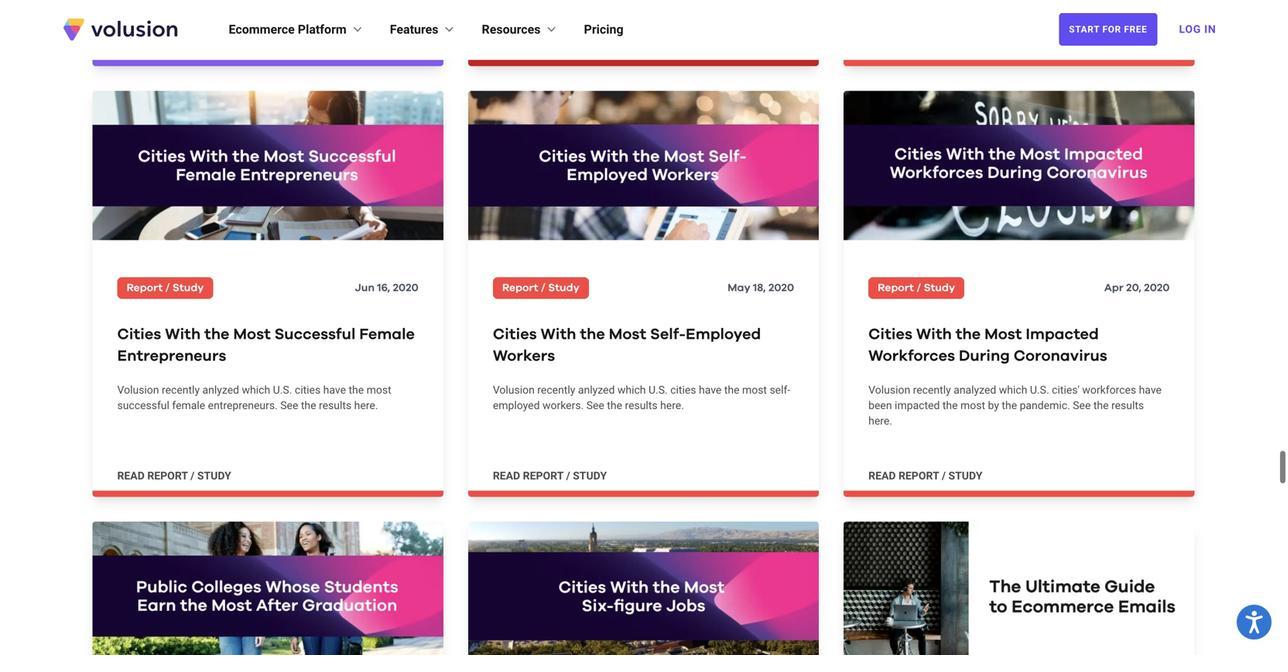 Task type: describe. For each thing, give the bounding box(es) containing it.
see for entrepreneurs
[[281, 400, 298, 412]]

u.s. for self-
[[649, 384, 668, 397]]

volusion recently anlyzed which u.s. cities have the most successful female entrepreneurs. see the results here.
[[117, 384, 392, 412]]

in
[[1205, 23, 1217, 36]]

read report / study button for workers
[[493, 469, 607, 484]]

resources button
[[482, 20, 560, 39]]

report / study for cities with the most self-employed workers
[[502, 283, 580, 294]]

report for cities with the most impacted workforces during coronavirus
[[878, 283, 915, 294]]

read report / study for workers
[[493, 470, 607, 483]]

most inside volusion recently analyzed which u.s. cities' workforces have been impacted the most by the pandemic. see the results here.
[[961, 400, 986, 412]]

employed
[[686, 327, 762, 343]]

recently for workers
[[538, 384, 576, 397]]

workers
[[493, 349, 555, 364]]

20,
[[1127, 283, 1142, 294]]

here. inside volusion recently analyzed which u.s. cities' workforces have been impacted the most by the pandemic. see the results here.
[[869, 415, 893, 428]]

cities for cities with the most self-employed workers
[[493, 327, 537, 343]]

start for free link
[[1060, 13, 1158, 46]]

read for cities with the most impacted workforces during coronavirus
[[869, 470, 896, 483]]

pricing link
[[584, 20, 624, 39]]

entrepreneurs
[[117, 349, 226, 364]]

volusion recently anlyzed which u.s. cities have the most self- employed workers. see the results here.
[[493, 384, 791, 412]]

the ultimate guide to ecommerce emails image
[[844, 522, 1195, 656]]

for
[[1103, 24, 1122, 35]]

impacted
[[895, 400, 940, 412]]

the inside cities with the most impacted workforces during coronavirus
[[956, 327, 981, 343]]

here. for employed
[[661, 400, 685, 412]]

open accessibe: accessibility options, statement and help image
[[1246, 612, 1264, 634]]

study for during
[[924, 283, 956, 294]]

may
[[728, 283, 751, 294]]

2020 for cities with the most self-employed workers
[[769, 283, 795, 294]]

have for self-
[[699, 384, 722, 397]]

platform
[[298, 22, 347, 37]]

results for self-
[[625, 400, 658, 412]]

most for cities with the most self-employed workers
[[743, 384, 767, 397]]

entrepreneurs.
[[208, 400, 278, 412]]

cities with the most self-employed workers image
[[468, 91, 819, 240]]

read report / study for during
[[869, 470, 983, 483]]

cities for self-
[[671, 384, 697, 397]]

features button
[[390, 20, 457, 39]]

study for workers
[[548, 283, 580, 294]]

have for successful
[[323, 384, 346, 397]]

have inside volusion recently analyzed which u.s. cities' workforces have been impacted the most by the pandemic. see the results here.
[[1140, 384, 1162, 397]]

employed
[[493, 400, 540, 412]]

most for cities with the most successful female entrepreneurs
[[367, 384, 392, 397]]

cities for successful
[[295, 384, 321, 397]]

most for successful
[[233, 327, 271, 343]]

workforces
[[1083, 384, 1137, 397]]

jun
[[355, 283, 375, 294]]

recently for during
[[914, 384, 952, 397]]

ecommerce platform
[[229, 22, 347, 37]]

report for cities with the most successful female entrepreneurs
[[127, 283, 163, 294]]

volusion for cities with the most impacted workforces during coronavirus
[[869, 384, 911, 397]]

self-
[[770, 384, 791, 397]]

start
[[1070, 24, 1100, 35]]

2020 for cities with the most successful female entrepreneurs
[[393, 283, 419, 294]]

log in link
[[1171, 12, 1226, 46]]

anlyzed for entrepreneurs
[[203, 384, 239, 397]]

2020 for cities with the most impacted workforces during coronavirus
[[1145, 283, 1171, 294]]

which for successful
[[242, 384, 270, 397]]

cities with the most successful female entrepreneurs
[[117, 327, 415, 364]]

jun 16, 2020
[[355, 283, 419, 294]]

free
[[1125, 24, 1148, 35]]

ecommerce
[[229, 22, 295, 37]]



Task type: vqa. For each thing, say whether or not it's contained in the screenshot.


Task type: locate. For each thing, give the bounding box(es) containing it.
read down the been
[[869, 470, 896, 483]]

read report / study for entrepreneurs
[[117, 470, 231, 483]]

ecommerce platform button
[[229, 20, 365, 39]]

most inside volusion recently anlyzed which u.s. cities have the most successful female entrepreneurs. see the results here.
[[367, 384, 392, 397]]

1 horizontal spatial results
[[625, 400, 658, 412]]

here. inside volusion recently anlyzed which u.s. cities have the most self- employed workers. see the results here.
[[661, 400, 685, 412]]

0 horizontal spatial read report / study button
[[117, 469, 231, 484]]

here. inside volusion recently anlyzed which u.s. cities have the most successful female entrepreneurs. see the results here.
[[354, 400, 378, 412]]

0 horizontal spatial recently
[[162, 384, 200, 397]]

recently for entrepreneurs
[[162, 384, 200, 397]]

1 horizontal spatial report / study
[[502, 283, 580, 294]]

u.s. inside volusion recently anlyzed which u.s. cities have the most self- employed workers. see the results here.
[[649, 384, 668, 397]]

most inside cities with the most self-employed workers
[[609, 327, 647, 343]]

0 horizontal spatial volusion
[[117, 384, 159, 397]]

recently
[[162, 384, 200, 397], [538, 384, 576, 397], [914, 384, 952, 397]]

most inside cities with the most successful female entrepreneurs
[[233, 327, 271, 343]]

female
[[172, 400, 205, 412]]

2 cities from the left
[[493, 327, 537, 343]]

report for workers
[[523, 470, 564, 483]]

cities inside cities with the most impacted workforces during coronavirus
[[869, 327, 913, 343]]

2 report from the left
[[502, 283, 539, 294]]

read report / study down workers. at the bottom left of the page
[[493, 470, 607, 483]]

1 horizontal spatial which
[[618, 384, 646, 397]]

volusion for cities with the most successful female entrepreneurs
[[117, 384, 159, 397]]

1 study from the left
[[173, 283, 204, 294]]

recently inside volusion recently anlyzed which u.s. cities have the most successful female entrepreneurs. see the results here.
[[162, 384, 200, 397]]

2 horizontal spatial read
[[869, 470, 896, 483]]

with up entrepreneurs
[[165, 327, 201, 343]]

which
[[242, 384, 270, 397], [618, 384, 646, 397], [1000, 384, 1028, 397]]

volusion
[[117, 384, 159, 397], [493, 384, 535, 397], [869, 384, 911, 397]]

2020 right 20,
[[1145, 283, 1171, 294]]

during
[[959, 349, 1011, 364]]

0 horizontal spatial with
[[165, 327, 201, 343]]

study
[[197, 470, 231, 483], [573, 470, 607, 483], [949, 470, 983, 483]]

0 horizontal spatial u.s.
[[273, 384, 292, 397]]

1 horizontal spatial read
[[493, 470, 521, 483]]

with for during
[[917, 327, 952, 343]]

2 see from the left
[[587, 400, 605, 412]]

been
[[869, 400, 893, 412]]

3 study from the left
[[949, 470, 983, 483]]

read report / study button down female
[[117, 469, 231, 484]]

1 horizontal spatial recently
[[538, 384, 576, 397]]

2 horizontal spatial cities
[[869, 327, 913, 343]]

report / study up workforces
[[878, 283, 956, 294]]

1 have from the left
[[323, 384, 346, 397]]

report / study up entrepreneurs
[[127, 283, 204, 294]]

successful
[[275, 327, 356, 343]]

with inside cities with the most self-employed workers
[[541, 327, 577, 343]]

which inside volusion recently anlyzed which u.s. cities have the most successful female entrepreneurs. see the results here.
[[242, 384, 270, 397]]

0 horizontal spatial here.
[[354, 400, 378, 412]]

2 horizontal spatial read report / study
[[869, 470, 983, 483]]

pandemic.
[[1020, 400, 1071, 412]]

2020 right 18,
[[769, 283, 795, 294]]

cities with the most six-figure jobs image
[[468, 522, 819, 656]]

2 with from the left
[[541, 327, 577, 343]]

most down analyzed
[[961, 400, 986, 412]]

read report / study down impacted
[[869, 470, 983, 483]]

study for workers
[[573, 470, 607, 483]]

apr 20, 2020
[[1105, 283, 1171, 294]]

18,
[[754, 283, 766, 294]]

3 most from the left
[[985, 327, 1023, 343]]

recently inside volusion recently anlyzed which u.s. cities have the most self- employed workers. see the results here.
[[538, 384, 576, 397]]

cities inside cities with the most self-employed workers
[[493, 327, 537, 343]]

1 horizontal spatial have
[[699, 384, 722, 397]]

report down workers. at the bottom left of the page
[[523, 470, 564, 483]]

results inside volusion recently analyzed which u.s. cities' workforces have been impacted the most by the pandemic. see the results here.
[[1112, 400, 1145, 412]]

1 horizontal spatial report
[[523, 470, 564, 483]]

1 horizontal spatial volusion
[[493, 384, 535, 397]]

1 horizontal spatial anlyzed
[[578, 384, 615, 397]]

which up entrepreneurs.
[[242, 384, 270, 397]]

3 u.s. from the left
[[1031, 384, 1050, 397]]

female
[[360, 327, 415, 343]]

most
[[233, 327, 271, 343], [609, 327, 647, 343], [985, 327, 1023, 343]]

3 study from the left
[[924, 283, 956, 294]]

cities inside volusion recently anlyzed which u.s. cities have the most successful female entrepreneurs. see the results here.
[[295, 384, 321, 397]]

1 with from the left
[[165, 327, 201, 343]]

impacted
[[1026, 327, 1100, 343]]

3 read report / study from the left
[[869, 470, 983, 483]]

cities for cities with the most successful female entrepreneurs
[[117, 327, 161, 343]]

2 horizontal spatial have
[[1140, 384, 1162, 397]]

3 report from the left
[[878, 283, 915, 294]]

3 read report / study button from the left
[[869, 469, 983, 484]]

most for impacted
[[985, 327, 1023, 343]]

2 horizontal spatial recently
[[914, 384, 952, 397]]

1 anlyzed from the left
[[203, 384, 239, 397]]

report down female
[[147, 470, 188, 483]]

may 18, 2020
[[728, 283, 795, 294]]

read for cities with the most self-employed workers
[[493, 470, 521, 483]]

2 most from the left
[[609, 327, 647, 343]]

2 u.s. from the left
[[649, 384, 668, 397]]

3 which from the left
[[1000, 384, 1028, 397]]

read report / study button
[[117, 469, 231, 484], [493, 469, 607, 484], [869, 469, 983, 484]]

cities up workforces
[[869, 327, 913, 343]]

results down cities with the most self-employed workers
[[625, 400, 658, 412]]

see
[[281, 400, 298, 412], [587, 400, 605, 412], [1074, 400, 1091, 412]]

1 horizontal spatial with
[[541, 327, 577, 343]]

recently up female
[[162, 384, 200, 397]]

0 horizontal spatial 2020
[[393, 283, 419, 294]]

cities up entrepreneurs
[[117, 327, 161, 343]]

with inside cities with the most successful female entrepreneurs
[[165, 327, 201, 343]]

most up the during
[[985, 327, 1023, 343]]

1 cities from the left
[[295, 384, 321, 397]]

1 read report / study button from the left
[[117, 469, 231, 484]]

analyzed
[[954, 384, 997, 397]]

results inside volusion recently anlyzed which u.s. cities have the most successful female entrepreneurs. see the results here.
[[319, 400, 352, 412]]

2 which from the left
[[618, 384, 646, 397]]

volusion up the been
[[869, 384, 911, 397]]

2 report from the left
[[523, 470, 564, 483]]

0 horizontal spatial cities
[[117, 327, 161, 343]]

3 report from the left
[[899, 470, 940, 483]]

2 horizontal spatial volusion
[[869, 384, 911, 397]]

u.s. inside volusion recently anlyzed which u.s. cities have the most successful female entrepreneurs. see the results here.
[[273, 384, 292, 397]]

1 u.s. from the left
[[273, 384, 292, 397]]

study for entrepreneurs
[[197, 470, 231, 483]]

2020
[[393, 283, 419, 294], [769, 283, 795, 294], [1145, 283, 1171, 294]]

0 horizontal spatial read
[[117, 470, 145, 483]]

recently up workers. at the bottom left of the page
[[538, 384, 576, 397]]

anlyzed up workers. at the bottom left of the page
[[578, 384, 615, 397]]

report / study up workers
[[502, 283, 580, 294]]

most left self-
[[743, 384, 767, 397]]

3 cities from the left
[[869, 327, 913, 343]]

see inside volusion recently analyzed which u.s. cities' workforces have been impacted the most by the pandemic. see the results here.
[[1074, 400, 1091, 412]]

cities with the most self-employed workers
[[493, 327, 762, 364]]

1 volusion from the left
[[117, 384, 159, 397]]

features
[[390, 22, 439, 37]]

resources
[[482, 22, 541, 37]]

anlyzed up entrepreneurs.
[[203, 384, 239, 397]]

2 horizontal spatial results
[[1112, 400, 1145, 412]]

which inside volusion recently anlyzed which u.s. cities have the most self- employed workers. see the results here.
[[618, 384, 646, 397]]

0 horizontal spatial anlyzed
[[203, 384, 239, 397]]

0 horizontal spatial results
[[319, 400, 352, 412]]

16,
[[377, 283, 390, 294]]

report for entrepreneurs
[[147, 470, 188, 483]]

most left successful
[[233, 327, 271, 343]]

volusion inside volusion recently anlyzed which u.s. cities have the most self- employed workers. see the results here.
[[493, 384, 535, 397]]

cities with the most impacted workforces during coronavirus
[[869, 327, 1108, 364]]

see right entrepreneurs.
[[281, 400, 298, 412]]

u.s.
[[273, 384, 292, 397], [649, 384, 668, 397], [1031, 384, 1050, 397]]

1 which from the left
[[242, 384, 270, 397]]

2 horizontal spatial 2020
[[1145, 283, 1171, 294]]

have down successful
[[323, 384, 346, 397]]

1 horizontal spatial cities
[[671, 384, 697, 397]]

have down the employed
[[699, 384, 722, 397]]

1 horizontal spatial most
[[743, 384, 767, 397]]

3 see from the left
[[1074, 400, 1091, 412]]

1 recently from the left
[[162, 384, 200, 397]]

u.s. up entrepreneurs.
[[273, 384, 292, 397]]

most down female
[[367, 384, 392, 397]]

report
[[147, 470, 188, 483], [523, 470, 564, 483], [899, 470, 940, 483]]

with for workers
[[541, 327, 577, 343]]

volusion up employed
[[493, 384, 535, 397]]

2020 right 16,
[[393, 283, 419, 294]]

most for self-
[[609, 327, 647, 343]]

most
[[367, 384, 392, 397], [743, 384, 767, 397], [961, 400, 986, 412]]

with inside cities with the most impacted workforces during coronavirus
[[917, 327, 952, 343]]

which for self-
[[618, 384, 646, 397]]

pricing
[[584, 22, 624, 37]]

1 report from the left
[[147, 470, 188, 483]]

1 horizontal spatial u.s.
[[649, 384, 668, 397]]

2 horizontal spatial report / study
[[878, 283, 956, 294]]

2 results from the left
[[625, 400, 658, 412]]

3 report / study from the left
[[878, 283, 956, 294]]

cities inside cities with the most successful female entrepreneurs
[[117, 327, 161, 343]]

study for during
[[949, 470, 983, 483]]

0 horizontal spatial most
[[233, 327, 271, 343]]

2 horizontal spatial read report / study button
[[869, 469, 983, 484]]

cities'
[[1053, 384, 1080, 397]]

u.s. inside volusion recently analyzed which u.s. cities' workforces have been impacted the most by the pandemic. see the results here.
[[1031, 384, 1050, 397]]

which for impacted
[[1000, 384, 1028, 397]]

see inside volusion recently anlyzed which u.s. cities have the most self- employed workers. see the results here.
[[587, 400, 605, 412]]

recently up impacted
[[914, 384, 952, 397]]

results down successful
[[319, 400, 352, 412]]

2 study from the left
[[573, 470, 607, 483]]

report up workforces
[[878, 283, 915, 294]]

study
[[173, 283, 204, 294], [548, 283, 580, 294], [924, 283, 956, 294]]

1 horizontal spatial study
[[548, 283, 580, 294]]

volusion recently analyzed which u.s. cities' workforces have been impacted the most by the pandemic. see the results here.
[[869, 384, 1162, 428]]

results
[[319, 400, 352, 412], [625, 400, 658, 412], [1112, 400, 1145, 412]]

0 horizontal spatial report
[[147, 470, 188, 483]]

report down impacted
[[899, 470, 940, 483]]

report / study
[[127, 283, 204, 294], [502, 283, 580, 294], [878, 283, 956, 294]]

study for entrepreneurs
[[173, 283, 204, 294]]

0 horizontal spatial have
[[323, 384, 346, 397]]

1 cities from the left
[[117, 327, 161, 343]]

2 recently from the left
[[538, 384, 576, 397]]

2 volusion from the left
[[493, 384, 535, 397]]

report / study for cities with the most impacted workforces during coronavirus
[[878, 283, 956, 294]]

with
[[165, 327, 201, 343], [541, 327, 577, 343], [917, 327, 952, 343]]

2 horizontal spatial here.
[[869, 415, 893, 428]]

1 horizontal spatial 2020
[[769, 283, 795, 294]]

which down cities with the most self-employed workers
[[618, 384, 646, 397]]

volusion for cities with the most self-employed workers
[[493, 384, 535, 397]]

workers.
[[543, 400, 584, 412]]

read report / study button down workers. at the bottom left of the page
[[493, 469, 607, 484]]

2 read report / study from the left
[[493, 470, 607, 483]]

have inside volusion recently anlyzed which u.s. cities have the most successful female entrepreneurs. see the results here.
[[323, 384, 346, 397]]

cities up workers
[[493, 327, 537, 343]]

report up workers
[[502, 283, 539, 294]]

apr
[[1105, 283, 1124, 294]]

report for during
[[899, 470, 940, 483]]

here. down the been
[[869, 415, 893, 428]]

read report / study down female
[[117, 470, 231, 483]]

3 volusion from the left
[[869, 384, 911, 397]]

1 study from the left
[[197, 470, 231, 483]]

read report / study button for entrepreneurs
[[117, 469, 231, 484]]

2 read report / study button from the left
[[493, 469, 607, 484]]

1 read report / study from the left
[[117, 470, 231, 483]]

2 2020 from the left
[[769, 283, 795, 294]]

results inside volusion recently anlyzed which u.s. cities have the most self- employed workers. see the results here.
[[625, 400, 658, 412]]

2 horizontal spatial report
[[878, 283, 915, 294]]

1 horizontal spatial see
[[587, 400, 605, 412]]

0 horizontal spatial read report / study
[[117, 470, 231, 483]]

public colleges whose students earn the most after graduation image
[[93, 522, 444, 656]]

2 horizontal spatial most
[[961, 400, 986, 412]]

see for workers
[[587, 400, 605, 412]]

read report / study
[[117, 470, 231, 483], [493, 470, 607, 483], [869, 470, 983, 483]]

3 results from the left
[[1112, 400, 1145, 412]]

u.s. for successful
[[273, 384, 292, 397]]

1 horizontal spatial read report / study button
[[493, 469, 607, 484]]

1 horizontal spatial here.
[[661, 400, 685, 412]]

coronavirus
[[1014, 349, 1108, 364]]

cities down self-
[[671, 384, 697, 397]]

cities inside volusion recently anlyzed which u.s. cities have the most self- employed workers. see the results here.
[[671, 384, 697, 397]]

2 horizontal spatial study
[[924, 283, 956, 294]]

2 horizontal spatial most
[[985, 327, 1023, 343]]

2 have from the left
[[699, 384, 722, 397]]

results down workforces
[[1112, 400, 1145, 412]]

with for entrepreneurs
[[165, 327, 201, 343]]

cities
[[295, 384, 321, 397], [671, 384, 697, 397]]

volusion inside volusion recently analyzed which u.s. cities' workforces have been impacted the most by the pandemic. see the results here.
[[869, 384, 911, 397]]

have
[[323, 384, 346, 397], [699, 384, 722, 397], [1140, 384, 1162, 397]]

0 horizontal spatial report / study
[[127, 283, 204, 294]]

with up workers
[[541, 327, 577, 343]]

3 recently from the left
[[914, 384, 952, 397]]

read report / study button for during
[[869, 469, 983, 484]]

read report / study button down impacted
[[869, 469, 983, 484]]

1 read from the left
[[117, 470, 145, 483]]

1 horizontal spatial study
[[573, 470, 607, 483]]

anlyzed inside volusion recently anlyzed which u.s. cities have the most successful female entrepreneurs. see the results here.
[[203, 384, 239, 397]]

see down 'cities''
[[1074, 400, 1091, 412]]

1 horizontal spatial most
[[609, 327, 647, 343]]

have right workforces
[[1140, 384, 1162, 397]]

/
[[165, 283, 170, 294], [541, 283, 546, 294], [917, 283, 922, 294], [191, 470, 195, 483], [566, 470, 571, 483], [942, 470, 946, 483]]

see right workers. at the bottom left of the page
[[587, 400, 605, 412]]

1 2020 from the left
[[393, 283, 419, 294]]

1 horizontal spatial cities
[[493, 327, 537, 343]]

cities with the most impacted workforces during coronavirus image
[[844, 91, 1195, 240]]

0 horizontal spatial see
[[281, 400, 298, 412]]

0 horizontal spatial most
[[367, 384, 392, 397]]

the inside cities with the most successful female entrepreneurs
[[204, 327, 230, 343]]

volusion inside volusion recently anlyzed which u.s. cities have the most successful female entrepreneurs. see the results here.
[[117, 384, 159, 397]]

anlyzed
[[203, 384, 239, 397], [578, 384, 615, 397]]

3 read from the left
[[869, 470, 896, 483]]

3 with from the left
[[917, 327, 952, 343]]

read for cities with the most successful female entrepreneurs
[[117, 470, 145, 483]]

3 have from the left
[[1140, 384, 1162, 397]]

start for free
[[1070, 24, 1148, 35]]

results for successful
[[319, 400, 352, 412]]

read down employed
[[493, 470, 521, 483]]

1 results from the left
[[319, 400, 352, 412]]

0 horizontal spatial which
[[242, 384, 270, 397]]

by
[[989, 400, 1000, 412]]

2 horizontal spatial u.s.
[[1031, 384, 1050, 397]]

self-
[[651, 327, 686, 343]]

1 report / study from the left
[[127, 283, 204, 294]]

most inside cities with the most impacted workforces during coronavirus
[[985, 327, 1023, 343]]

2 cities from the left
[[671, 384, 697, 397]]

most inside volusion recently anlyzed which u.s. cities have the most self- employed workers. see the results here.
[[743, 384, 767, 397]]

which up by
[[1000, 384, 1028, 397]]

1 see from the left
[[281, 400, 298, 412]]

1 horizontal spatial report
[[502, 283, 539, 294]]

report up entrepreneurs
[[127, 283, 163, 294]]

2 horizontal spatial see
[[1074, 400, 1091, 412]]

1 horizontal spatial read report / study
[[493, 470, 607, 483]]

here. down self-
[[661, 400, 685, 412]]

cities for cities with the most impacted workforces during coronavirus
[[869, 327, 913, 343]]

cities with the most successful female entrepreneurs image
[[93, 91, 444, 240]]

2 horizontal spatial with
[[917, 327, 952, 343]]

workforces
[[869, 349, 956, 364]]

read
[[117, 470, 145, 483], [493, 470, 521, 483], [869, 470, 896, 483]]

cities
[[117, 327, 161, 343], [493, 327, 537, 343], [869, 327, 913, 343]]

2 horizontal spatial study
[[949, 470, 983, 483]]

report / study for cities with the most successful female entrepreneurs
[[127, 283, 204, 294]]

u.s. for impacted
[[1031, 384, 1050, 397]]

have inside volusion recently anlyzed which u.s. cities have the most self- employed workers. see the results here.
[[699, 384, 722, 397]]

the inside cities with the most self-employed workers
[[580, 327, 605, 343]]

volusion up successful
[[117, 384, 159, 397]]

0 horizontal spatial study
[[197, 470, 231, 483]]

here.
[[354, 400, 378, 412], [661, 400, 685, 412], [869, 415, 893, 428]]

0 horizontal spatial report
[[127, 283, 163, 294]]

here. down female
[[354, 400, 378, 412]]

here. for female
[[354, 400, 378, 412]]

0 horizontal spatial cities
[[295, 384, 321, 397]]

log
[[1180, 23, 1202, 36]]

2 study from the left
[[548, 283, 580, 294]]

with up workforces
[[917, 327, 952, 343]]

2 report / study from the left
[[502, 283, 580, 294]]

report
[[127, 283, 163, 294], [502, 283, 539, 294], [878, 283, 915, 294]]

anlyzed inside volusion recently anlyzed which u.s. cities have the most self- employed workers. see the results here.
[[578, 384, 615, 397]]

recently inside volusion recently analyzed which u.s. cities' workforces have been impacted the most by the pandemic. see the results here.
[[914, 384, 952, 397]]

see inside volusion recently anlyzed which u.s. cities have the most successful female entrepreneurs. see the results here.
[[281, 400, 298, 412]]

the
[[204, 327, 230, 343], [580, 327, 605, 343], [956, 327, 981, 343], [349, 384, 364, 397], [725, 384, 740, 397], [301, 400, 316, 412], [607, 400, 623, 412], [943, 400, 958, 412], [1002, 400, 1018, 412], [1094, 400, 1109, 412]]

1 report from the left
[[127, 283, 163, 294]]

which inside volusion recently analyzed which u.s. cities' workforces have been impacted the most by the pandemic. see the results here.
[[1000, 384, 1028, 397]]

2 read from the left
[[493, 470, 521, 483]]

u.s. up pandemic.
[[1031, 384, 1050, 397]]

cities down successful
[[295, 384, 321, 397]]

successful
[[117, 400, 170, 412]]

log in
[[1180, 23, 1217, 36]]

2 anlyzed from the left
[[578, 384, 615, 397]]

1 most from the left
[[233, 327, 271, 343]]

u.s. down cities with the most self-employed workers
[[649, 384, 668, 397]]

3 2020 from the left
[[1145, 283, 1171, 294]]

2 horizontal spatial report
[[899, 470, 940, 483]]

anlyzed for workers
[[578, 384, 615, 397]]

2 horizontal spatial which
[[1000, 384, 1028, 397]]

read down successful
[[117, 470, 145, 483]]

0 horizontal spatial study
[[173, 283, 204, 294]]

most left self-
[[609, 327, 647, 343]]

report for cities with the most self-employed workers
[[502, 283, 539, 294]]



